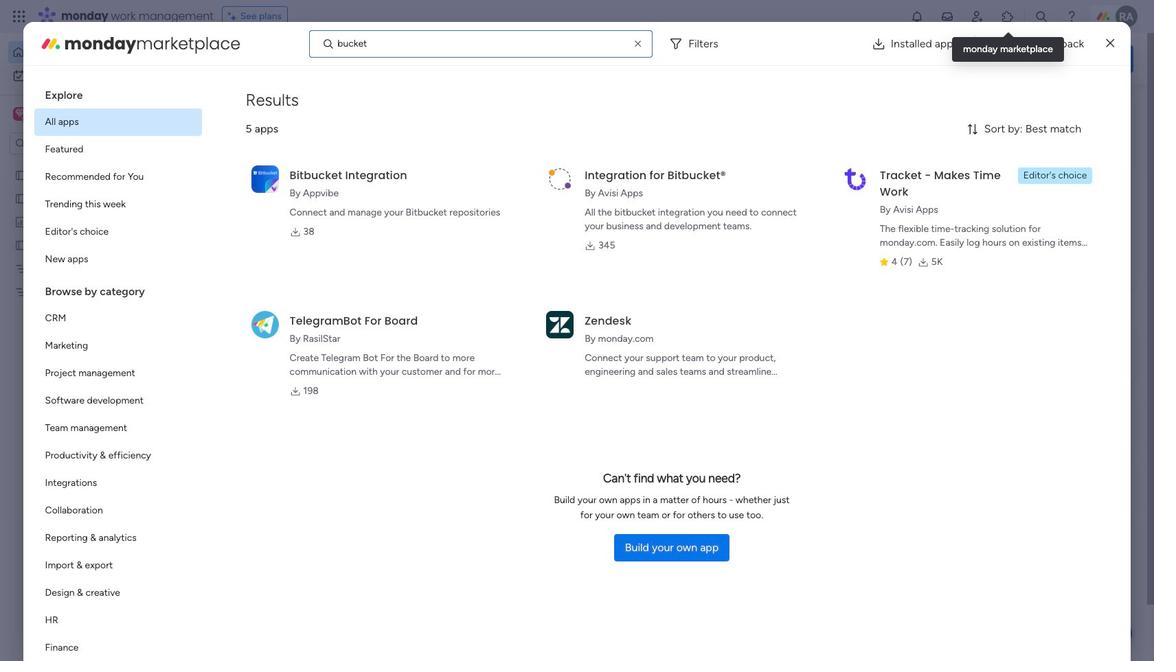 Task type: vqa. For each thing, say whether or not it's contained in the screenshot.
select product icon
yes



Task type: describe. For each thing, give the bounding box(es) containing it.
select product image
[[12, 10, 26, 23]]

contact sales element
[[928, 460, 1134, 515]]

workspace image
[[15, 106, 25, 122]]

v2 user feedback image
[[939, 51, 949, 66]]

0 vertical spatial monday marketplace image
[[1001, 10, 1015, 23]]

notifications image
[[910, 10, 924, 23]]

templates image image
[[940, 104, 1121, 199]]

Search in workspace field
[[29, 136, 115, 151]]

1 public board image from the top
[[14, 168, 27, 181]]

v2 bolt switch image
[[1046, 51, 1054, 66]]

getting started element
[[928, 328, 1134, 383]]

search everything image
[[1035, 10, 1048, 23]]

update feed image
[[941, 10, 954, 23]]



Task type: locate. For each thing, give the bounding box(es) containing it.
list box
[[34, 77, 202, 662], [0, 160, 175, 489]]

help image
[[1065, 10, 1079, 23]]

see plans image
[[228, 9, 240, 24]]

public dashboard image
[[14, 215, 27, 228]]

0 horizontal spatial monday marketplace image
[[40, 33, 62, 55]]

public board image
[[14, 168, 27, 181], [14, 192, 27, 205]]

1 horizontal spatial monday marketplace image
[[1001, 10, 1015, 23]]

heading
[[34, 77, 202, 109], [34, 273, 202, 305]]

2 public board image from the top
[[14, 192, 27, 205]]

0 vertical spatial heading
[[34, 77, 202, 109]]

app logo image
[[251, 165, 279, 193], [546, 165, 574, 193], [842, 165, 869, 193], [251, 311, 279, 339], [546, 311, 574, 339]]

public board image
[[14, 238, 27, 251]]

1 heading from the top
[[34, 77, 202, 109]]

invite members image
[[971, 10, 985, 23]]

0 vertical spatial public board image
[[14, 168, 27, 181]]

1 vertical spatial public board image
[[14, 192, 27, 205]]

workspace selection element
[[13, 106, 115, 124]]

workspace image
[[13, 106, 27, 122]]

dapulse x slim image
[[1106, 35, 1115, 52]]

ruby anderson image
[[1116, 5, 1138, 27]]

monday marketplace image
[[1001, 10, 1015, 23], [40, 33, 62, 55]]

quick search results list box
[[212, 128, 895, 479]]

2 heading from the top
[[34, 273, 202, 305]]

help center element
[[928, 394, 1134, 449]]

option
[[8, 41, 167, 63], [8, 65, 167, 87], [34, 109, 202, 136], [34, 136, 202, 164], [0, 162, 175, 165], [34, 164, 202, 191], [34, 191, 202, 218], [34, 218, 202, 246], [34, 246, 202, 273], [34, 305, 202, 333], [34, 333, 202, 360], [34, 360, 202, 388], [34, 388, 202, 415], [34, 415, 202, 442], [34, 442, 202, 470], [34, 470, 202, 497], [34, 497, 202, 525], [34, 525, 202, 552], [34, 552, 202, 580], [34, 580, 202, 607], [34, 607, 202, 635], [34, 635, 202, 662]]

1 vertical spatial monday marketplace image
[[40, 33, 62, 55]]

1 vertical spatial heading
[[34, 273, 202, 305]]



